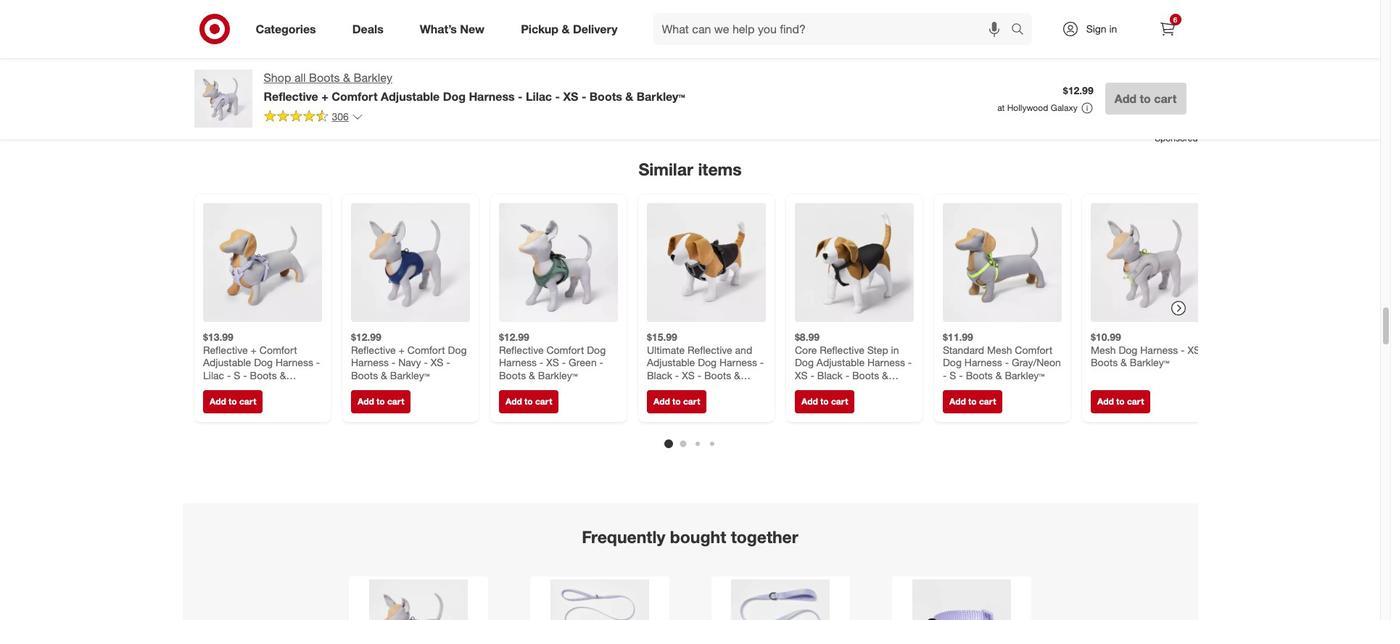 Task type: describe. For each thing, give the bounding box(es) containing it.
What can we help you find? suggestions appear below search field
[[653, 13, 1015, 45]]

$8.99
[[795, 331, 820, 343]]

+ for $12.99 reflective + comfort dog harness - navy - xs - boots & barkley™
[[398, 344, 404, 356]]

add for $10.99 mesh dog harness - xs - boots & barkley™
[[1097, 396, 1114, 407]]

& inside '$12.99 reflective + comfort dog harness - navy - xs - boots & barkley™'
[[381, 369, 387, 381]]

add to cart for $13.99 reflective + comfort adjustable dog harness - lilac - s - boots & barkley™
[[209, 396, 256, 407]]

reflective inside $12.99 reflective comfort dog harness - xs - green - boots & barkley™
[[499, 344, 544, 356]]

sign in
[[1087, 22, 1118, 35]]

comfort + reflective dog leash - lilac - m/l - boots & barkley™ image
[[732, 580, 830, 620]]

in inside $8.99 core reflective step in dog adjustable harness - xs - black - boots & barkley™
[[891, 344, 899, 356]]

reflective inside $15.99 ultimate reflective and adjustable dog harness - black - xs - boots & barkley™
[[688, 344, 732, 356]]

add to cart for $8.99 core reflective step in dog adjustable harness - xs - black - boots & barkley™
[[801, 396, 848, 407]]

xs inside $8.99 core reflective step in dog adjustable harness - xs - black - boots & barkley™
[[795, 369, 808, 381]]

comfort inside $12.99 reflective comfort dog harness - xs - green - boots & barkley™
[[546, 344, 584, 356]]

harness inside shop all boots & barkley reflective + comfort adjustable dog harness - lilac - xs - boots & barkley™
[[469, 89, 515, 104]]

add to cart button for $8.99 core reflective step in dog adjustable harness - xs - black - boots & barkley™
[[795, 390, 855, 414]]

what's new
[[420, 21, 485, 36]]

add for $12.99 reflective comfort dog harness - xs - green - boots & barkley™
[[505, 396, 522, 407]]

at
[[998, 102, 1005, 113]]

adjustable inside shop all boots & barkley reflective + comfort adjustable dog harness - lilac - xs - boots & barkley™
[[381, 89, 440, 104]]

search
[[1005, 23, 1039, 37]]

add to cart for $12.99 reflective + comfort dog harness - navy - xs - boots & barkley™
[[357, 396, 404, 407]]

boots inside $8.99 core reflective step in dog adjustable harness - xs - black - boots & barkley™
[[852, 369, 879, 381]]

xs inside $10.99 mesh dog harness - xs - boots & barkley™
[[1188, 344, 1200, 356]]

cart for $8.99 core reflective step in dog adjustable harness - xs - black - boots & barkley™
[[831, 396, 848, 407]]

basic dog adjustable collar with color matching buckle - xs - lilac - boots & barkley™ image
[[913, 580, 1011, 620]]

add to cart for $11.99 standard mesh comfort dog harness - gray/neon - s - boots & barkley™
[[949, 396, 996, 407]]

barkley™ inside $12.99 reflective comfort dog harness - xs - green - boots & barkley™
[[538, 369, 578, 381]]

$8.99 core reflective step in dog adjustable harness - xs - black - boots & barkley™
[[795, 331, 912, 394]]

xs inside $12.99 reflective comfort dog harness - xs - green - boots & barkley™
[[546, 356, 559, 369]]

add to cart button for $10.99 mesh dog harness - xs - boots & barkley™
[[1091, 390, 1151, 414]]

add to cart for $10.99 mesh dog harness - xs - boots & barkley™
[[1097, 396, 1144, 407]]

dog inside $15.99 ultimate reflective and adjustable dog harness - black - xs - boots & barkley™
[[698, 356, 717, 369]]

6
[[1174, 15, 1178, 24]]

reflective inside $8.99 core reflective step in dog adjustable harness - xs - black - boots & barkley™
[[820, 344, 864, 356]]

$12.99 reflective comfort dog harness - xs - green - boots & barkley™
[[499, 331, 606, 381]]

add to cart button for $12.99 reflective + comfort dog harness - navy - xs - boots & barkley™
[[351, 390, 411, 414]]

sponsored
[[1155, 133, 1198, 144]]

add for $13.99 reflective + comfort adjustable dog harness - lilac - s - boots & barkley™
[[209, 396, 226, 407]]

comfort inside shop all boots & barkley reflective + comfort adjustable dog harness - lilac - xs - boots & barkley™
[[332, 89, 378, 104]]

dog inside shop all boots & barkley reflective + comfort adjustable dog harness - lilac - xs - boots & barkley™
[[443, 89, 466, 104]]

boots inside $11.99 standard mesh comfort dog harness - gray/neon - s - boots & barkley™
[[966, 369, 993, 381]]

adjustable inside the $13.99 reflective + comfort adjustable dog harness - lilac - s - boots & barkley™
[[203, 356, 251, 369]]

cart for $12.99 reflective + comfort dog harness - navy - xs - boots & barkley™
[[387, 396, 404, 407]]

comfort for $11.99 standard mesh comfort dog harness - gray/neon - s - boots & barkley™
[[1015, 344, 1053, 356]]

boots inside the $13.99 reflective + comfort adjustable dog harness - lilac - s - boots & barkley™
[[250, 369, 277, 381]]

harness inside $11.99 standard mesh comfort dog harness - gray/neon - s - boots & barkley™
[[964, 356, 1002, 369]]

step
[[867, 344, 888, 356]]

harness inside $12.99 reflective comfort dog harness - xs - green - boots & barkley™
[[499, 356, 537, 369]]

& inside $11.99 standard mesh comfort dog harness - gray/neon - s - boots & barkley™
[[996, 369, 1002, 381]]

$15.99 ultimate reflective and adjustable dog harness - black - xs - boots & barkley™
[[647, 331, 764, 394]]

& inside $15.99 ultimate reflective and adjustable dog harness - black - xs - boots & barkley™
[[734, 369, 740, 381]]

add to cart for $15.99 ultimate reflective and adjustable dog harness - black - xs - boots & barkley™
[[653, 396, 700, 407]]

cart for $11.99 standard mesh comfort dog harness - gray/neon - s - boots & barkley™
[[979, 396, 996, 407]]

to for $15.99 ultimate reflective and adjustable dog harness - black - xs - boots & barkley™
[[672, 396, 681, 407]]

barkley™ inside '$12.99 reflective + comfort dog harness - navy - xs - boots & barkley™'
[[390, 369, 430, 381]]

$12.99 for $12.99 reflective comfort dog harness - xs - green - boots & barkley™
[[499, 331, 529, 343]]

mesh dog harness - xs - boots & barkley™ image
[[1091, 203, 1210, 322]]

barkley™ inside $8.99 core reflective step in dog adjustable harness - xs - black - boots & barkley™
[[795, 382, 835, 394]]

reflective inside shop all boots & barkley reflective + comfort adjustable dog harness - lilac - xs - boots & barkley™
[[264, 89, 318, 104]]

reflective inside the $13.99 reflective + comfort adjustable dog harness - lilac - s - boots & barkley™
[[203, 344, 247, 356]]

$11.99
[[943, 331, 973, 343]]

cart for $12.99 reflective comfort dog harness - xs - green - boots & barkley™
[[535, 396, 552, 407]]

add to cart button for $11.99 standard mesh comfort dog harness - gray/neon - s - boots & barkley™
[[943, 390, 1003, 414]]

& inside $12.99 reflective comfort dog harness - xs - green - boots & barkley™
[[529, 369, 535, 381]]

comfort for $12.99 reflective + comfort dog harness - navy - xs - boots & barkley™
[[407, 344, 445, 356]]

adjustable inside $15.99 ultimate reflective and adjustable dog harness - black - xs - boots & barkley™
[[647, 356, 695, 369]]

$13.99
[[203, 331, 233, 343]]

add to cart button up sponsored
[[1106, 83, 1187, 115]]

add to cart button for $12.99 reflective comfort dog harness - xs - green - boots & barkley™
[[499, 390, 559, 414]]

harness inside $15.99 ultimate reflective and adjustable dog harness - black - xs - boots & barkley™
[[719, 356, 757, 369]]

cart up sponsored
[[1155, 91, 1177, 106]]

lilac inside shop all boots & barkley reflective + comfort adjustable dog harness - lilac - xs - boots & barkley™
[[526, 89, 552, 104]]

add for $15.99 ultimate reflective and adjustable dog harness - black - xs - boots & barkley™
[[653, 396, 670, 407]]

add for $8.99 core reflective step in dog adjustable harness - xs - black - boots & barkley™
[[801, 396, 818, 407]]

deals link
[[340, 13, 402, 45]]

$12.99 for $12.99
[[1064, 84, 1094, 97]]

pickup & delivery link
[[509, 13, 636, 45]]

306
[[332, 110, 349, 123]]

what's new link
[[408, 13, 503, 45]]

dog inside $10.99 mesh dog harness - xs - boots & barkley™
[[1119, 344, 1138, 356]]

to for $8.99 core reflective step in dog adjustable harness - xs - black - boots & barkley™
[[820, 396, 829, 407]]

$15.99
[[647, 331, 677, 343]]

bought
[[670, 527, 726, 547]]

cart for $10.99 mesh dog harness - xs - boots & barkley™
[[1127, 396, 1144, 407]]

similar items
[[639, 159, 742, 179]]

reflective + comfort dog harness - navy - xs - boots & barkley™ image
[[351, 203, 470, 322]]

to for $10.99 mesh dog harness - xs - boots & barkley™
[[1116, 396, 1125, 407]]

s inside $11.99 standard mesh comfort dog harness - gray/neon - s - boots & barkley™
[[950, 369, 956, 381]]

dog inside '$12.99 reflective + comfort dog harness - navy - xs - boots & barkley™'
[[448, 344, 467, 356]]

standard
[[943, 344, 984, 356]]



Task type: locate. For each thing, give the bounding box(es) containing it.
delivery
[[573, 21, 618, 36]]

$10.99
[[1091, 331, 1121, 343]]

add to cart button down $10.99 mesh dog harness - xs - boots & barkley™
[[1091, 390, 1151, 414]]

1 vertical spatial in
[[891, 344, 899, 356]]

add to cart button down navy
[[351, 390, 411, 414]]

reflective + comfort adjustable dog harness - lilac - xs - boots & barkley™ image
[[370, 580, 468, 620]]

add to cart for $12.99 reflective comfort dog harness - xs - green - boots & barkley™
[[505, 396, 552, 407]]

ultimate
[[647, 344, 685, 356]]

galaxy
[[1051, 102, 1078, 113]]

to for $11.99 standard mesh comfort dog harness - gray/neon - s - boots & barkley™
[[968, 396, 977, 407]]

cart for $13.99 reflective + comfort adjustable dog harness - lilac - s - boots & barkley™
[[239, 396, 256, 407]]

1 black from the left
[[647, 369, 672, 381]]

add to cart up sponsored
[[1115, 91, 1177, 106]]

adjustable inside $8.99 core reflective step in dog adjustable harness - xs - black - boots & barkley™
[[816, 356, 865, 369]]

add to cart down $8.99 core reflective step in dog adjustable harness - xs - black - boots & barkley™
[[801, 396, 848, 407]]

in right sign
[[1110, 22, 1118, 35]]

dog
[[443, 89, 466, 104], [448, 344, 467, 356], [587, 344, 606, 356], [1119, 344, 1138, 356], [254, 356, 273, 369], [698, 356, 717, 369], [795, 356, 814, 369], [943, 356, 962, 369]]

sign in link
[[1050, 13, 1140, 45]]

navy
[[398, 356, 421, 369]]

frequently bought together
[[582, 527, 799, 547]]

2 s from the left
[[950, 369, 956, 381]]

new
[[460, 21, 485, 36]]

ultimate reflective and adjustable dog harness - black - xs - boots & barkley™ image
[[647, 203, 766, 322]]

add right galaxy
[[1115, 91, 1137, 106]]

dog inside $11.99 standard mesh comfort dog harness - gray/neon - s - boots & barkley™
[[943, 356, 962, 369]]

1 horizontal spatial s
[[950, 369, 956, 381]]

2 mesh from the left
[[1091, 344, 1116, 356]]

0 horizontal spatial s
[[233, 369, 240, 381]]

comfort inside '$12.99 reflective + comfort dog harness - navy - xs - boots & barkley™'
[[407, 344, 445, 356]]

comfort inside the $13.99 reflective + comfort adjustable dog harness - lilac - s - boots & barkley™
[[259, 344, 297, 356]]

adjustable down barkley
[[381, 89, 440, 104]]

mesh down $10.99
[[1091, 344, 1116, 356]]

dog inside the $13.99 reflective + comfort adjustable dog harness - lilac - s - boots & barkley™
[[254, 356, 273, 369]]

cart down $11.99 standard mesh comfort dog harness - gray/neon - s - boots & barkley™
[[979, 396, 996, 407]]

comfort
[[332, 89, 378, 104], [259, 344, 297, 356], [407, 344, 445, 356], [546, 344, 584, 356], [1015, 344, 1053, 356]]

$12.99 for $12.99 reflective + comfort dog harness - navy - xs - boots & barkley™
[[351, 331, 381, 343]]

xs inside shop all boots & barkley reflective + comfort adjustable dog harness - lilac - xs - boots & barkley™
[[563, 89, 579, 104]]

lilac
[[526, 89, 552, 104], [203, 369, 224, 381]]

black down "$8.99" at the right bottom
[[817, 369, 843, 381]]

reflective inside '$12.99 reflective + comfort dog harness - navy - xs - boots & barkley™'
[[351, 344, 395, 356]]

all
[[294, 70, 306, 85]]

mesh inside $11.99 standard mesh comfort dog harness - gray/neon - s - boots & barkley™
[[987, 344, 1012, 356]]

1 mesh from the left
[[987, 344, 1012, 356]]

green
[[569, 356, 597, 369]]

add for $12.99 reflective + comfort dog harness - navy - xs - boots & barkley™
[[357, 396, 374, 407]]

xs
[[563, 89, 579, 104], [1188, 344, 1200, 356], [430, 356, 443, 369], [546, 356, 559, 369], [682, 369, 695, 381], [795, 369, 808, 381]]

1 vertical spatial lilac
[[203, 369, 224, 381]]

frequently
[[582, 527, 666, 547]]

comfort for $13.99 reflective + comfort adjustable dog harness - lilac - s - boots & barkley™
[[259, 344, 297, 356]]

dog inside $12.99 reflective comfort dog harness - xs - green - boots & barkley™
[[587, 344, 606, 356]]

mesh
[[987, 344, 1012, 356], [1091, 344, 1116, 356]]

& inside the $13.99 reflective + comfort adjustable dog harness - lilac - s - boots & barkley™
[[279, 369, 286, 381]]

cart down $12.99 reflective comfort dog harness - xs - green - boots & barkley™
[[535, 396, 552, 407]]

together
[[731, 527, 799, 547]]

+
[[322, 89, 329, 104], [250, 344, 256, 356], [398, 344, 404, 356]]

reflective + comfort adjustable dog harness - lilac - s - boots & barkley™ image
[[203, 203, 322, 322]]

add to cart button for $15.99 ultimate reflective and adjustable dog harness - black - xs - boots & barkley™
[[647, 390, 707, 414]]

cart down $15.99 ultimate reflective and adjustable dog harness - black - xs - boots & barkley™ at bottom
[[683, 396, 700, 407]]

add for $11.99 standard mesh comfort dog harness - gray/neon - s - boots & barkley™
[[949, 396, 966, 407]]

barkley™ inside $11.99 standard mesh comfort dog harness - gray/neon - s - boots & barkley™
[[1005, 369, 1045, 381]]

add to cart down $15.99 ultimate reflective and adjustable dog harness - black - xs - boots & barkley™ at bottom
[[653, 396, 700, 407]]

1 horizontal spatial mesh
[[1091, 344, 1116, 356]]

harness inside $10.99 mesh dog harness - xs - boots & barkley™
[[1140, 344, 1178, 356]]

+ inside '$12.99 reflective + comfort dog harness - navy - xs - boots & barkley™'
[[398, 344, 404, 356]]

shop all boots & barkley reflective + comfort adjustable dog harness - lilac - xs - boots & barkley™
[[264, 70, 685, 104]]

black inside $8.99 core reflective step in dog adjustable harness - xs - black - boots & barkley™
[[817, 369, 843, 381]]

$13.99 reflective + comfort adjustable dog harness - lilac - s - boots & barkley™
[[203, 331, 320, 394]]

1 horizontal spatial +
[[322, 89, 329, 104]]

to
[[1140, 91, 1151, 106], [228, 396, 237, 407], [376, 396, 385, 407], [524, 396, 533, 407], [672, 396, 681, 407], [820, 396, 829, 407], [968, 396, 977, 407], [1116, 396, 1125, 407]]

1 s from the left
[[233, 369, 240, 381]]

adjustable down '$13.99'
[[203, 356, 251, 369]]

add to cart down $12.99 reflective comfort dog harness - xs - green - boots & barkley™
[[505, 396, 552, 407]]

shop
[[264, 70, 291, 85]]

$12.99 reflective + comfort dog harness - navy - xs - boots & barkley™
[[351, 331, 467, 381]]

add down the $13.99 reflective + comfort adjustable dog harness - lilac - s - boots & barkley™
[[209, 396, 226, 407]]

standard mesh comfort dog harness - gray/neon - s - boots & barkley™ image
[[943, 203, 1062, 322]]

+ inside shop all boots & barkley reflective + comfort adjustable dog harness - lilac - xs - boots & barkley™
[[322, 89, 329, 104]]

0 horizontal spatial lilac
[[203, 369, 224, 381]]

0 horizontal spatial +
[[250, 344, 256, 356]]

1 horizontal spatial black
[[817, 369, 843, 381]]

xs inside $15.99 ultimate reflective and adjustable dog harness - black - xs - boots & barkley™
[[682, 369, 695, 381]]

&
[[562, 21, 570, 36], [343, 70, 350, 85], [626, 89, 634, 104], [1121, 356, 1127, 369], [279, 369, 286, 381], [381, 369, 387, 381], [529, 369, 535, 381], [734, 369, 740, 381], [882, 369, 888, 381], [996, 369, 1002, 381]]

2 black from the left
[[817, 369, 843, 381]]

core
[[795, 344, 817, 356]]

add to cart down $10.99 mesh dog harness - xs - boots & barkley™
[[1097, 396, 1144, 407]]

in right step
[[891, 344, 899, 356]]

to for $12.99 reflective comfort dog harness - xs - green - boots & barkley™
[[524, 396, 533, 407]]

comfort inside $11.99 standard mesh comfort dog harness - gray/neon - s - boots & barkley™
[[1015, 344, 1053, 356]]

region
[[182, 76, 1219, 620]]

comfort + reflective dog leash - lilac - xs/s - boots & barkley™ image
[[551, 580, 649, 620]]

boots inside $12.99 reflective comfort dog harness - xs - green - boots & barkley™
[[499, 369, 526, 381]]

to for $12.99 reflective + comfort dog harness - navy - xs - boots & barkley™
[[376, 396, 385, 407]]

cart
[[1155, 91, 1177, 106], [239, 396, 256, 407], [387, 396, 404, 407], [535, 396, 552, 407], [683, 396, 700, 407], [831, 396, 848, 407], [979, 396, 996, 407], [1127, 396, 1144, 407]]

core reflective step in dog adjustable harness - xs - black - boots & barkley™ image
[[795, 203, 914, 322]]

adjustable
[[381, 89, 440, 104], [203, 356, 251, 369], [647, 356, 695, 369], [816, 356, 865, 369]]

black
[[647, 369, 672, 381], [817, 369, 843, 381]]

similar
[[639, 159, 694, 179]]

reflective
[[264, 89, 318, 104], [203, 344, 247, 356], [351, 344, 395, 356], [499, 344, 544, 356], [688, 344, 732, 356], [820, 344, 864, 356]]

2 horizontal spatial $12.99
[[1064, 84, 1094, 97]]

dog inside $8.99 core reflective step in dog adjustable harness - xs - black - boots & barkley™
[[795, 356, 814, 369]]

barkley™ inside the $13.99 reflective + comfort adjustable dog harness - lilac - s - boots & barkley™
[[203, 382, 243, 394]]

0 horizontal spatial in
[[891, 344, 899, 356]]

add to cart down the $13.99 reflective + comfort adjustable dog harness - lilac - s - boots & barkley™
[[209, 396, 256, 407]]

harness inside $8.99 core reflective step in dog adjustable harness - xs - black - boots & barkley™
[[867, 356, 905, 369]]

0 vertical spatial lilac
[[526, 89, 552, 104]]

6 link
[[1152, 13, 1184, 45]]

306 link
[[264, 109, 363, 126]]

0 horizontal spatial mesh
[[987, 344, 1012, 356]]

add to cart button down $12.99 reflective comfort dog harness - xs - green - boots & barkley™
[[499, 390, 559, 414]]

black down ultimate
[[647, 369, 672, 381]]

barkley™ inside $10.99 mesh dog harness - xs - boots & barkley™
[[1130, 356, 1170, 369]]

add to cart down standard
[[949, 396, 996, 407]]

$12.99 inside $12.99 reflective comfort dog harness - xs - green - boots & barkley™
[[499, 331, 529, 343]]

1 horizontal spatial in
[[1110, 22, 1118, 35]]

items
[[698, 159, 742, 179]]

add to cart button down ultimate
[[647, 390, 707, 414]]

add to cart down navy
[[357, 396, 404, 407]]

barkley™ inside shop all boots & barkley reflective + comfort adjustable dog harness - lilac - xs - boots & barkley™
[[637, 89, 685, 104]]

add to cart
[[1115, 91, 1177, 106], [209, 396, 256, 407], [357, 396, 404, 407], [505, 396, 552, 407], [653, 396, 700, 407], [801, 396, 848, 407], [949, 396, 996, 407], [1097, 396, 1144, 407]]

add to cart button for $13.99 reflective + comfort adjustable dog harness - lilac - s - boots & barkley™
[[203, 390, 263, 414]]

add down standard
[[949, 396, 966, 407]]

region containing similar items
[[182, 76, 1219, 620]]

harness inside the $13.99 reflective + comfort adjustable dog harness - lilac - s - boots & barkley™
[[275, 356, 313, 369]]

cart down $8.99 core reflective step in dog adjustable harness - xs - black - boots & barkley™
[[831, 396, 848, 407]]

add down $10.99
[[1097, 396, 1114, 407]]

+ inside the $13.99 reflective + comfort adjustable dog harness - lilac - s - boots & barkley™
[[250, 344, 256, 356]]

s
[[233, 369, 240, 381], [950, 369, 956, 381]]

$12.99
[[1064, 84, 1094, 97], [351, 331, 381, 343], [499, 331, 529, 343]]

mesh right standard
[[987, 344, 1012, 356]]

0 horizontal spatial $12.99
[[351, 331, 381, 343]]

0 horizontal spatial black
[[647, 369, 672, 381]]

cart for $15.99 ultimate reflective and adjustable dog harness - black - xs - boots & barkley™
[[683, 396, 700, 407]]

cart down navy
[[387, 396, 404, 407]]

adjustable down core at bottom right
[[816, 356, 865, 369]]

add to cart button down standard
[[943, 390, 1003, 414]]

lilac down "pickup"
[[526, 89, 552, 104]]

what's
[[420, 21, 457, 36]]

add down $12.99 reflective comfort dog harness - xs - green - boots & barkley™
[[505, 396, 522, 407]]

in
[[1110, 22, 1118, 35], [891, 344, 899, 356]]

add down ultimate
[[653, 396, 670, 407]]

at hollywood galaxy
[[998, 102, 1078, 113]]

deals
[[352, 21, 384, 36]]

+ for $13.99 reflective + comfort adjustable dog harness - lilac - s - boots & barkley™
[[250, 344, 256, 356]]

& inside $8.99 core reflective step in dog adjustable harness - xs - black - boots & barkley™
[[882, 369, 888, 381]]

$12.99 inside '$12.99 reflective + comfort dog harness - navy - xs - boots & barkley™'
[[351, 331, 381, 343]]

barkley™
[[637, 89, 685, 104], [1130, 356, 1170, 369], [390, 369, 430, 381], [538, 369, 578, 381], [1005, 369, 1045, 381], [203, 382, 243, 394], [647, 382, 687, 394], [795, 382, 835, 394]]

image of reflective + comfort adjustable dog harness - lilac - xs - boots & barkley™ image
[[194, 70, 252, 128]]

search button
[[1005, 13, 1039, 48]]

harness inside '$12.99 reflective + comfort dog harness - navy - xs - boots & barkley™'
[[351, 356, 389, 369]]

hollywood
[[1008, 102, 1049, 113]]

boots inside $10.99 mesh dog harness - xs - boots & barkley™
[[1091, 356, 1118, 369]]

adjustable down ultimate
[[647, 356, 695, 369]]

boots inside $15.99 ultimate reflective and adjustable dog harness - black - xs - boots & barkley™
[[704, 369, 731, 381]]

harness
[[469, 89, 515, 104], [1140, 344, 1178, 356], [275, 356, 313, 369], [351, 356, 389, 369], [499, 356, 537, 369], [719, 356, 757, 369], [867, 356, 905, 369], [964, 356, 1002, 369]]

sign
[[1087, 22, 1107, 35]]

& inside $10.99 mesh dog harness - xs - boots & barkley™
[[1121, 356, 1127, 369]]

add to cart button down '$13.99'
[[203, 390, 263, 414]]

boots inside '$12.99 reflective + comfort dog harness - navy - xs - boots & barkley™'
[[351, 369, 378, 381]]

add to cart button down core at bottom right
[[795, 390, 855, 414]]

lilac down '$13.99'
[[203, 369, 224, 381]]

categories
[[256, 21, 316, 36]]

-
[[518, 89, 523, 104], [555, 89, 560, 104], [582, 89, 587, 104], [1181, 344, 1185, 356], [1203, 344, 1207, 356], [316, 356, 320, 369], [391, 356, 395, 369], [424, 356, 428, 369], [446, 356, 450, 369], [539, 356, 543, 369], [562, 356, 566, 369], [599, 356, 603, 369], [760, 356, 764, 369], [908, 356, 912, 369], [1005, 356, 1009, 369], [227, 369, 231, 381], [243, 369, 247, 381], [675, 369, 679, 381], [697, 369, 701, 381], [810, 369, 814, 381], [845, 369, 849, 381], [943, 369, 947, 381], [959, 369, 963, 381]]

0 vertical spatial in
[[1110, 22, 1118, 35]]

add down '$12.99 reflective + comfort dog harness - navy - xs - boots & barkley™'
[[357, 396, 374, 407]]

categories link
[[243, 13, 334, 45]]

s inside the $13.99 reflective + comfort adjustable dog harness - lilac - s - boots & barkley™
[[233, 369, 240, 381]]

and
[[735, 344, 752, 356]]

1 horizontal spatial $12.99
[[499, 331, 529, 343]]

boots
[[309, 70, 340, 85], [590, 89, 622, 104], [1091, 356, 1118, 369], [250, 369, 277, 381], [351, 369, 378, 381], [499, 369, 526, 381], [704, 369, 731, 381], [852, 369, 879, 381], [966, 369, 993, 381]]

gray/neon
[[1012, 356, 1061, 369]]

add to cart button
[[1106, 83, 1187, 115], [203, 390, 263, 414], [351, 390, 411, 414], [499, 390, 559, 414], [647, 390, 707, 414], [795, 390, 855, 414], [943, 390, 1003, 414], [1091, 390, 1151, 414]]

pickup & delivery
[[521, 21, 618, 36]]

to for $13.99 reflective + comfort adjustable dog harness - lilac - s - boots & barkley™
[[228, 396, 237, 407]]

$10.99 mesh dog harness - xs - boots & barkley™
[[1091, 331, 1207, 369]]

xs inside '$12.99 reflective + comfort dog harness - navy - xs - boots & barkley™'
[[430, 356, 443, 369]]

barkley™ inside $15.99 ultimate reflective and adjustable dog harness - black - xs - boots & barkley™
[[647, 382, 687, 394]]

1 horizontal spatial lilac
[[526, 89, 552, 104]]

add down core at bottom right
[[801, 396, 818, 407]]

2 horizontal spatial +
[[398, 344, 404, 356]]

barkley
[[354, 70, 393, 85]]

black inside $15.99 ultimate reflective and adjustable dog harness - black - xs - boots & barkley™
[[647, 369, 672, 381]]

lilac inside the $13.99 reflective + comfort adjustable dog harness - lilac - s - boots & barkley™
[[203, 369, 224, 381]]

cart down $10.99 mesh dog harness - xs - boots & barkley™
[[1127, 396, 1144, 407]]

pickup
[[521, 21, 559, 36]]

add
[[1115, 91, 1137, 106], [209, 396, 226, 407], [357, 396, 374, 407], [505, 396, 522, 407], [653, 396, 670, 407], [801, 396, 818, 407], [949, 396, 966, 407], [1097, 396, 1114, 407]]

mesh inside $10.99 mesh dog harness - xs - boots & barkley™
[[1091, 344, 1116, 356]]

reflective comfort dog harness - xs - green - boots & barkley™ image
[[499, 203, 618, 322]]

cart down the $13.99 reflective + comfort adjustable dog harness - lilac - s - boots & barkley™
[[239, 396, 256, 407]]

$11.99 standard mesh comfort dog harness - gray/neon - s - boots & barkley™
[[943, 331, 1061, 381]]



Task type: vqa. For each thing, say whether or not it's contained in the screenshot.
Skin
no



